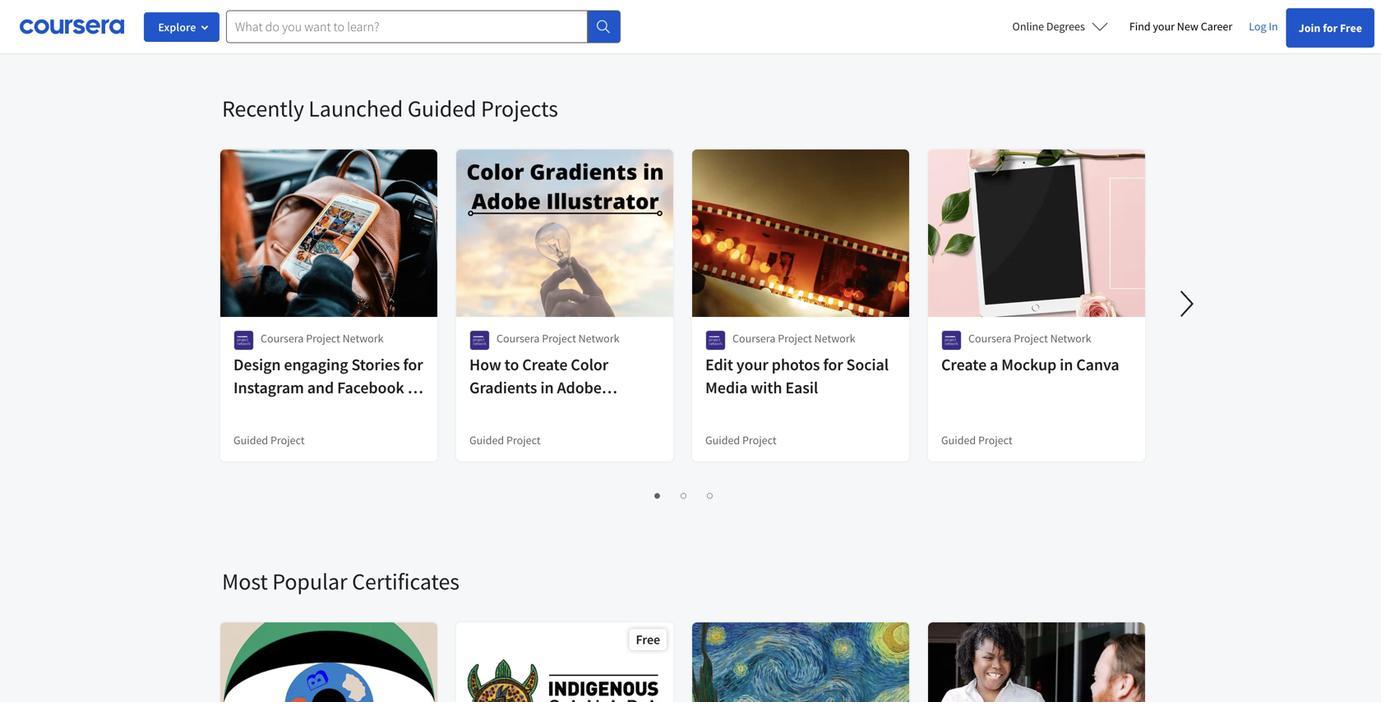 Task type: locate. For each thing, give the bounding box(es) containing it.
1 horizontal spatial easil
[[785, 378, 818, 398]]

0 horizontal spatial for
[[403, 355, 423, 375]]

create right "to"
[[522, 355, 568, 375]]

a
[[990, 355, 998, 375]]

list containing 1
[[222, 485, 1147, 505]]

3 network from the left
[[814, 331, 855, 346]]

coursera for engaging
[[261, 331, 304, 346]]

launched
[[309, 94, 403, 123]]

most
[[222, 568, 268, 596]]

for inside edit your photos for social media with easil
[[823, 355, 843, 375]]

popular
[[272, 568, 347, 596]]

1 vertical spatial easil
[[233, 401, 266, 421]]

1 horizontal spatial in
[[540, 378, 554, 398]]

in left adobe
[[540, 378, 554, 398]]

4 coursera project network from the left
[[968, 331, 1091, 346]]

find your new career link
[[1121, 16, 1241, 37]]

0 vertical spatial your
[[1153, 19, 1175, 34]]

0 horizontal spatial in
[[407, 378, 421, 398]]

coursera project network image for create a mockup in canva
[[941, 330, 962, 351]]

0 vertical spatial list
[[222, 12, 1147, 31]]

1 network from the left
[[342, 331, 384, 346]]

coursera project network image for design engaging stories for instagram and facebook in easil
[[233, 330, 254, 351]]

network up color
[[578, 331, 620, 346]]

easil inside edit your photos for social media with easil
[[785, 378, 818, 398]]

network for photos
[[814, 331, 855, 346]]

find
[[1129, 19, 1151, 34]]

create left a
[[941, 355, 987, 375]]

coursera project network up photos
[[732, 331, 855, 346]]

in
[[1269, 19, 1278, 34]]

in left canva
[[1060, 355, 1073, 375]]

0 vertical spatial free
[[1340, 21, 1362, 35]]

0 vertical spatial easil
[[785, 378, 818, 398]]

0 horizontal spatial create
[[522, 355, 568, 375]]

1 horizontal spatial coursera project network image
[[469, 330, 490, 351]]

project up engaging
[[306, 331, 340, 346]]

network up canva
[[1050, 331, 1091, 346]]

2 coursera project network image from the left
[[469, 330, 490, 351]]

1
[[651, 488, 657, 503]]

2 list from the top
[[222, 485, 1147, 505]]

3
[[703, 488, 710, 503]]

2 network from the left
[[578, 331, 620, 346]]

1 horizontal spatial create
[[941, 355, 987, 375]]

1 coursera project network image from the left
[[233, 330, 254, 351]]

for right 'join'
[[1323, 21, 1338, 35]]

network up social
[[814, 331, 855, 346]]

illustrator
[[469, 401, 539, 421]]

your
[[1153, 19, 1175, 34], [736, 355, 768, 375]]

recently launched guided projects carousel element
[[214, 44, 1381, 518]]

4 network from the left
[[1050, 331, 1091, 346]]

coursera up a
[[968, 331, 1012, 346]]

guided project
[[233, 433, 305, 448], [469, 433, 541, 448], [705, 433, 777, 448], [941, 433, 1012, 448]]

project down illustrator at the bottom
[[506, 433, 541, 448]]

project
[[306, 331, 340, 346], [542, 331, 576, 346], [778, 331, 812, 346], [1014, 331, 1048, 346], [270, 433, 305, 448], [506, 433, 541, 448], [742, 433, 777, 448], [978, 433, 1012, 448]]

guided project down media
[[705, 433, 777, 448]]

1 vertical spatial free
[[636, 632, 660, 649]]

coursera image
[[20, 13, 124, 40]]

your right find
[[1153, 19, 1175, 34]]

guided project down instagram on the left of the page
[[233, 433, 305, 448]]

1 coursera from the left
[[261, 331, 304, 346]]

photos
[[772, 355, 820, 375]]

coursera for your
[[732, 331, 776, 346]]

1 vertical spatial list
[[222, 485, 1147, 505]]

explore
[[158, 20, 196, 35]]

and
[[307, 378, 334, 398]]

project up photos
[[778, 331, 812, 346]]

1 list from the top
[[222, 12, 1147, 31]]

coursera project network up create a mockup in canva
[[968, 331, 1091, 346]]

3 guided project from the left
[[705, 433, 777, 448]]

in inside the 'how to create color gradients in adobe illustrator'
[[540, 378, 554, 398]]

most popular certificates carousel element
[[214, 518, 1381, 703]]

3 coursera from the left
[[732, 331, 776, 346]]

create a mockup in canva
[[941, 355, 1119, 375]]

coursera project network up engaging
[[261, 331, 384, 346]]

coursera right coursera project network image
[[732, 331, 776, 346]]

3 coursera project network from the left
[[732, 331, 855, 346]]

0 horizontal spatial coursera project network image
[[233, 330, 254, 351]]

coursera project network image for how to create color gradients in adobe illustrator
[[469, 330, 490, 351]]

stories
[[351, 355, 400, 375]]

guided project down a
[[941, 433, 1012, 448]]

free inside most popular certificates carousel element
[[636, 632, 660, 649]]

coursera
[[261, 331, 304, 346], [497, 331, 540, 346], [732, 331, 776, 346], [968, 331, 1012, 346]]

guided for how to create color gradients in adobe illustrator
[[469, 433, 504, 448]]

new
[[1177, 19, 1199, 34]]

easil
[[785, 378, 818, 398], [233, 401, 266, 421]]

gradients
[[469, 378, 537, 398]]

for
[[1323, 21, 1338, 35], [403, 355, 423, 375], [823, 355, 843, 375]]

0 horizontal spatial free
[[636, 632, 660, 649]]

your inside edit your photos for social media with easil
[[736, 355, 768, 375]]

1 coursera project network from the left
[[261, 331, 384, 346]]

projects
[[481, 94, 558, 123]]

create
[[522, 355, 568, 375], [941, 355, 987, 375]]

list
[[222, 12, 1147, 31], [222, 485, 1147, 505]]

guided
[[408, 94, 476, 123], [233, 433, 268, 448], [469, 433, 504, 448], [705, 433, 740, 448], [941, 433, 976, 448]]

0 horizontal spatial easil
[[233, 401, 266, 421]]

coursera for a
[[968, 331, 1012, 346]]

for for edit your photos for social media with easil
[[823, 355, 843, 375]]

easil down instagram on the left of the page
[[233, 401, 266, 421]]

explore button
[[144, 12, 219, 42]]

easil down photos
[[785, 378, 818, 398]]

1 guided project from the left
[[233, 433, 305, 448]]

4 coursera from the left
[[968, 331, 1012, 346]]

in right facebook at left
[[407, 378, 421, 398]]

2 horizontal spatial coursera project network image
[[941, 330, 962, 351]]

coursera project network image
[[705, 330, 726, 351]]

for inside design engaging stories for instagram and facebook in easil
[[403, 355, 423, 375]]

coursera project network for photos
[[732, 331, 855, 346]]

guided project down illustrator at the bottom
[[469, 433, 541, 448]]

in inside design engaging stories for instagram and facebook in easil
[[407, 378, 421, 398]]

coursera project network
[[261, 331, 384, 346], [497, 331, 620, 346], [732, 331, 855, 346], [968, 331, 1091, 346]]

next slide image
[[1167, 284, 1207, 324]]

coursera up "to"
[[497, 331, 540, 346]]

join for free link
[[1286, 8, 1375, 48]]

1 horizontal spatial your
[[1153, 19, 1175, 34]]

network up the stories
[[342, 331, 384, 346]]

2 coursera project network from the left
[[497, 331, 620, 346]]

1 horizontal spatial for
[[823, 355, 843, 375]]

join
[[1299, 21, 1321, 35]]

coursera project network image
[[233, 330, 254, 351], [469, 330, 490, 351], [941, 330, 962, 351]]

network
[[342, 331, 384, 346], [578, 331, 620, 346], [814, 331, 855, 346], [1050, 331, 1091, 346]]

2 coursera from the left
[[497, 331, 540, 346]]

free
[[1340, 21, 1362, 35], [636, 632, 660, 649]]

network for stories
[[342, 331, 384, 346]]

coursera project network up color
[[497, 331, 620, 346]]

None search field
[[226, 10, 621, 43]]

for right the stories
[[403, 355, 423, 375]]

how to create color gradients in adobe illustrator
[[469, 355, 608, 421]]

media
[[705, 378, 748, 398]]

log in link
[[1241, 16, 1286, 36]]

coursera up the design
[[261, 331, 304, 346]]

for left social
[[823, 355, 843, 375]]

1 vertical spatial your
[[736, 355, 768, 375]]

in
[[1060, 355, 1073, 375], [407, 378, 421, 398], [540, 378, 554, 398]]

1 create from the left
[[522, 355, 568, 375]]

your up with
[[736, 355, 768, 375]]

network for create
[[578, 331, 620, 346]]

coursera for to
[[497, 331, 540, 346]]

2 guided project from the left
[[469, 433, 541, 448]]

project down with
[[742, 433, 777, 448]]

0 horizontal spatial your
[[736, 355, 768, 375]]

3 coursera project network image from the left
[[941, 330, 962, 351]]



Task type: describe. For each thing, give the bounding box(es) containing it.
for for design engaging stories for instagram and facebook in easil
[[403, 355, 423, 375]]

project up color
[[542, 331, 576, 346]]

coursera project network for mockup
[[968, 331, 1091, 346]]

degrees
[[1046, 19, 1085, 34]]

recently launched guided projects
[[222, 94, 558, 123]]

canva
[[1076, 355, 1119, 375]]

2 button
[[672, 486, 692, 505]]

create inside the 'how to create color gradients in adobe illustrator'
[[522, 355, 568, 375]]

mockup
[[1001, 355, 1057, 375]]

instagram
[[233, 378, 304, 398]]

project up create a mockup in canva
[[1014, 331, 1048, 346]]

guided for create a mockup in canva
[[941, 433, 976, 448]]

list inside recently launched guided projects carousel element
[[222, 485, 1147, 505]]

edit
[[705, 355, 733, 375]]

coursera project network for stories
[[261, 331, 384, 346]]

graphic design specialization by california institute of the arts, image
[[220, 623, 438, 703]]

design
[[233, 355, 281, 375]]

with
[[751, 378, 782, 398]]

3 button
[[698, 486, 718, 505]]

2 create from the left
[[941, 355, 987, 375]]

find your new career
[[1129, 19, 1233, 34]]

join for free
[[1299, 21, 1362, 35]]

facebook
[[337, 378, 404, 398]]

project down instagram on the left of the page
[[270, 433, 305, 448]]

guided for edit your photos for social media with easil
[[705, 433, 740, 448]]

log in
[[1249, 19, 1278, 34]]

online degrees
[[1012, 19, 1085, 34]]

guided for design engaging stories for instagram and facebook in easil
[[233, 433, 268, 448]]

2 horizontal spatial in
[[1060, 355, 1073, 375]]

career
[[1201, 19, 1233, 34]]

coursera project network for create
[[497, 331, 620, 346]]

to
[[505, 355, 519, 375]]

online degrees button
[[999, 8, 1121, 44]]

1 horizontal spatial free
[[1340, 21, 1362, 35]]

What do you want to learn? text field
[[226, 10, 588, 43]]

log
[[1249, 19, 1266, 34]]

certificates
[[352, 568, 459, 596]]

2 horizontal spatial for
[[1323, 21, 1338, 35]]

your for edit
[[736, 355, 768, 375]]

1 button
[[646, 486, 665, 505]]

easil inside design engaging stories for instagram and facebook in easil
[[233, 401, 266, 421]]

social
[[846, 355, 889, 375]]

guided project for media
[[705, 433, 777, 448]]

modern and contemporary art and design specialization by the museum of modern art, image
[[692, 623, 910, 703]]

free link
[[455, 622, 675, 703]]

your for find
[[1153, 19, 1175, 34]]

edit your photos for social media with easil
[[705, 355, 889, 398]]

recently
[[222, 94, 304, 123]]

guided project for and
[[233, 433, 305, 448]]

guided project for in
[[469, 433, 541, 448]]

adobe
[[557, 378, 602, 398]]

project down a
[[978, 433, 1012, 448]]

design engaging stories for instagram and facebook in easil
[[233, 355, 423, 421]]

2
[[677, 488, 684, 503]]

engaging
[[284, 355, 348, 375]]

color
[[571, 355, 608, 375]]

network for mockup
[[1050, 331, 1091, 346]]

foundations of user experience (ux) design course by google, image
[[928, 623, 1146, 703]]

4 guided project from the left
[[941, 433, 1012, 448]]

most popular certificates
[[222, 568, 459, 596]]

how
[[469, 355, 501, 375]]

online
[[1012, 19, 1044, 34]]



Task type: vqa. For each thing, say whether or not it's contained in the screenshot.
the bottom Students
no



